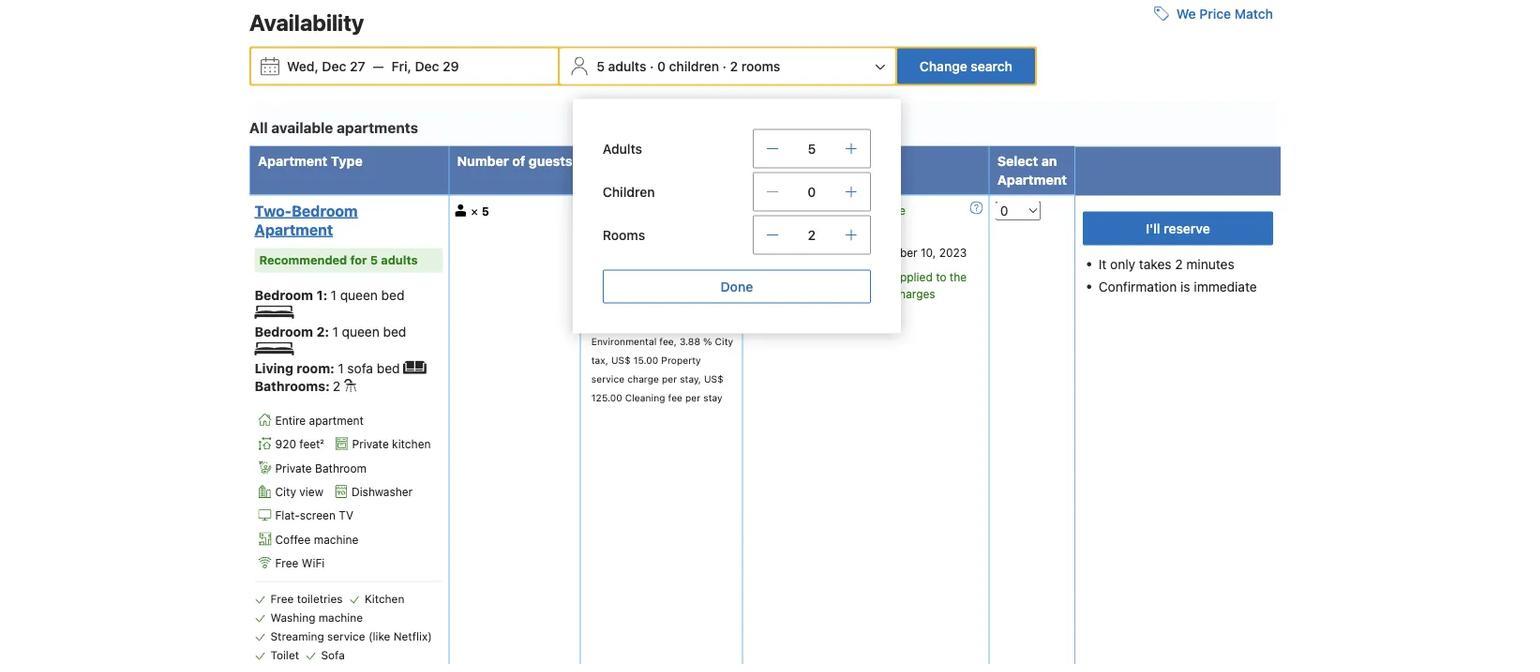 Task type: locate. For each thing, give the bounding box(es) containing it.
1 vertical spatial queen
[[342, 324, 380, 339]]

1 horizontal spatial for
[[643, 153, 662, 168]]

1 up room:
[[333, 324, 338, 339]]

pay
[[772, 246, 791, 259]]

rooms
[[742, 58, 781, 73]]

2 · from the left
[[723, 58, 727, 73]]

1 vertical spatial for
[[350, 253, 367, 267]]

1 horizontal spatial 10%
[[772, 271, 797, 284]]

us$ down environmental
[[611, 354, 631, 365]]

us$
[[611, 354, 631, 365], [704, 373, 724, 384]]

couch image
[[404, 361, 426, 374]]

queen for bedroom 2:
[[342, 324, 380, 339]]

2 left private shower icon
[[333, 379, 341, 394]]

1 horizontal spatial service
[[592, 373, 625, 384]]

sofa
[[347, 360, 373, 376]]

0 vertical spatial 2023
[[848, 222, 876, 235]]

0 vertical spatial 10%
[[592, 248, 614, 261]]

until
[[837, 246, 860, 259]]

0 vertical spatial apartment
[[258, 153, 328, 168]]

price right we
[[1200, 5, 1232, 21]]

bedroom 2:
[[255, 324, 333, 339]]

queen for bedroom 1:
[[340, 287, 378, 302]]

bed for living room:
[[377, 360, 400, 376]]

10% left off
[[592, 248, 614, 261]]

availability
[[250, 9, 364, 35]]

i'll reserve
[[1147, 220, 1211, 236]]

more details on meals and payment options image
[[971, 201, 984, 214]]

1 · from the left
[[650, 58, 654, 73]]

dishwasher
[[352, 485, 413, 498]]

free for free toiletries
[[271, 592, 294, 605]]

type
[[331, 153, 363, 168]]

· right children
[[723, 58, 727, 73]]

2023
[[848, 222, 876, 235], [940, 246, 967, 259]]

bathroom
[[315, 461, 367, 475]]

adults down "two-bedroom apartment" link
[[381, 253, 418, 267]]

1 vertical spatial machine
[[319, 611, 363, 624]]

10,
[[921, 246, 936, 259]]

match
[[1235, 5, 1274, 21]]

2023 right 13,
[[848, 222, 876, 235]]

1 vertical spatial 2023
[[940, 246, 967, 259]]

bed left couch image
[[377, 360, 400, 376]]

0 inside dropdown button
[[658, 58, 666, 73]]

0 vertical spatial for
[[643, 153, 662, 168]]

private up "city view"
[[275, 461, 312, 475]]

toilet
[[271, 649, 299, 662]]

i'll reserve button
[[1083, 211, 1274, 245]]

1 queen bed down recommended for 5 adults
[[331, 287, 405, 302]]

2 vertical spatial apartment
[[255, 220, 333, 238]]

machine up streaming service (like netflix)
[[319, 611, 363, 624]]

1 queen bed
[[331, 287, 405, 302], [333, 324, 406, 339]]

1 horizontal spatial per
[[686, 391, 701, 403]]

cleaning
[[625, 391, 666, 403]]

children
[[603, 184, 655, 199]]

before
[[872, 204, 906, 217], [802, 288, 836, 301]]

0 vertical spatial december
[[772, 222, 827, 235]]

1 vertical spatial december
[[863, 246, 918, 259]]

5 right your
[[808, 140, 816, 156]]

wed, dec 27 — fri, dec 29
[[287, 58, 459, 73]]

0 vertical spatial before
[[872, 204, 906, 217]]

0 horizontal spatial private
[[275, 461, 312, 475]]

1 vertical spatial bed
[[383, 324, 406, 339]]

number
[[457, 153, 509, 168]]

service up 125.00
[[592, 373, 625, 384]]

machine for washing machine
[[319, 611, 363, 624]]

1 vertical spatial 1 queen bed
[[333, 324, 406, 339]]

1 vertical spatial 10%
[[772, 271, 797, 284]]

0 horizontal spatial price
[[607, 153, 640, 168]]

0 vertical spatial service
[[592, 373, 625, 384]]

0 vertical spatial free
[[772, 204, 797, 217]]

1 horizontal spatial us$
[[704, 373, 724, 384]]

applied
[[894, 271, 933, 284]]

· left children
[[650, 58, 654, 73]]

1 queen bed up 1 sofa bed
[[333, 324, 406, 339]]

1 vertical spatial private
[[275, 461, 312, 475]]

1 vertical spatial us$
[[704, 373, 724, 384]]

0 horizontal spatial 2023
[[848, 222, 876, 235]]

2023 right 10,
[[940, 246, 967, 259]]

rooms
[[603, 227, 646, 242]]

december up applied
[[863, 246, 918, 259]]

city up flat- at left
[[275, 485, 296, 498]]

0 horizontal spatial service
[[327, 630, 365, 643]]

adults
[[608, 58, 647, 73], [381, 253, 418, 267]]

guests
[[529, 153, 573, 168]]

per
[[662, 373, 677, 384], [686, 391, 701, 403]]

0 vertical spatial private
[[352, 438, 389, 451]]

free toiletries
[[271, 592, 343, 605]]

2 left rooms
[[730, 58, 738, 73]]

free up pay
[[772, 204, 797, 217]]

% right the 14.5
[[665, 316, 673, 328]]

december inside before december 13, 2023
[[772, 222, 827, 235]]

per right fee
[[686, 391, 701, 403]]

apartment down 'two-'
[[255, 220, 333, 238]]

private up bathroom
[[352, 438, 389, 451]]

free up washing at the left of page
[[271, 592, 294, 605]]

1 left sofa
[[338, 360, 344, 376]]

city
[[715, 335, 734, 346], [275, 485, 296, 498]]

2 up is
[[1176, 256, 1183, 271]]

before down "genius"
[[802, 288, 836, 301]]

an
[[1042, 153, 1058, 168]]

pay nothing until december 10, 2023
[[772, 246, 967, 259]]

0 horizontal spatial 0
[[658, 58, 666, 73]]

december down free cancellation
[[772, 222, 827, 235]]

dec left 27
[[322, 58, 347, 73]]

1 horizontal spatial december
[[863, 246, 918, 259]]

5 right tax,
[[701, 316, 707, 328]]

1 down recommended for 5 adults
[[331, 287, 337, 302]]

fee
[[668, 391, 683, 403]]

0 vertical spatial machine
[[314, 533, 359, 546]]

%
[[665, 316, 673, 328], [709, 316, 718, 328], [704, 335, 713, 346]]

free
[[772, 204, 797, 217], [275, 557, 299, 570], [271, 592, 294, 605]]

to
[[936, 271, 947, 284]]

10% up price
[[772, 271, 797, 284]]

only 1 left on our site
[[772, 312, 884, 325]]

before up pay nothing until december 10, 2023
[[872, 204, 906, 217]]

free cancellation
[[772, 204, 869, 217]]

private
[[352, 438, 389, 451], [275, 461, 312, 475]]

0 horizontal spatial for
[[350, 253, 367, 267]]

0 horizontal spatial us$
[[611, 354, 631, 365]]

city view
[[275, 485, 324, 498]]

free for free cancellation
[[772, 204, 797, 217]]

private kitchen
[[352, 438, 431, 451]]

0 vertical spatial queen
[[340, 287, 378, 302]]

for for price
[[643, 153, 662, 168]]

5 right the ×
[[482, 204, 489, 217]]

for down "two-bedroom apartment" link
[[350, 253, 367, 267]]

change search button
[[898, 48, 1036, 84]]

streaming service (like netflix)
[[271, 630, 432, 643]]

service up sofa
[[327, 630, 365, 643]]

washing machine
[[271, 611, 363, 624]]

1 queen bed for bedroom 2:
[[333, 324, 406, 339]]

queen up sofa
[[342, 324, 380, 339]]

·
[[650, 58, 654, 73], [723, 58, 727, 73]]

apartment
[[258, 153, 328, 168], [998, 171, 1068, 187], [255, 220, 333, 238]]

0 horizontal spatial before
[[802, 288, 836, 301]]

0 vertical spatial us$
[[611, 354, 631, 365]]

2023 inside before december 13, 2023
[[848, 222, 876, 235]]

we price match
[[1177, 5, 1274, 21]]

5 up adults
[[597, 58, 605, 73]]

bed for bedroom 1:
[[382, 287, 405, 302]]

site
[[865, 312, 884, 325]]

1 vertical spatial apartment
[[998, 171, 1068, 187]]

takes
[[1140, 256, 1172, 271]]

1 vertical spatial before
[[802, 288, 836, 301]]

adults
[[603, 140, 643, 156]]

1 horizontal spatial city
[[715, 335, 734, 346]]

december
[[772, 222, 827, 235], [863, 246, 918, 259]]

fri,
[[392, 58, 412, 73]]

apartment down select
[[998, 171, 1068, 187]]

nights
[[677, 153, 717, 168]]

0 left children
[[658, 58, 666, 73]]

discount
[[842, 271, 891, 284]]

for right adults
[[643, 153, 662, 168]]

0 vertical spatial adults
[[608, 58, 647, 73]]

only
[[1111, 256, 1136, 271]]

1 vertical spatial adults
[[381, 253, 418, 267]]

apartment for select an apartment
[[998, 171, 1068, 187]]

per up fee
[[662, 373, 677, 384]]

private for private kitchen
[[352, 438, 389, 451]]

machine down 'tv'
[[314, 533, 359, 546]]

1 horizontal spatial before
[[872, 204, 906, 217]]

dec left 29
[[415, 58, 440, 73]]

left
[[808, 312, 825, 325]]

2 vertical spatial free
[[271, 592, 294, 605]]

screen
[[300, 509, 336, 522]]

0 vertical spatial per
[[662, 373, 677, 384]]

apartment for two-bedroom apartment
[[255, 220, 333, 238]]

bed down recommended for 5 adults
[[382, 287, 405, 302]]

0 horizontal spatial december
[[772, 222, 827, 235]]

2 dec from the left
[[415, 58, 440, 73]]

1 horizontal spatial adults
[[608, 58, 647, 73]]

price
[[1200, 5, 1232, 21], [607, 153, 640, 168]]

change
[[920, 58, 968, 73]]

1 vertical spatial 0
[[808, 184, 816, 199]]

2 vertical spatial bed
[[377, 360, 400, 376]]

it only takes 2 minutes confirmation is immediate
[[1099, 256, 1258, 294]]

1 horizontal spatial 0
[[808, 184, 816, 199]]

0 up free cancellation
[[808, 184, 816, 199]]

1 horizontal spatial price
[[1200, 5, 1232, 21]]

before inside applied to the price before taxes and charges
[[802, 288, 836, 301]]

apartment down available
[[258, 153, 328, 168]]

0 horizontal spatial dec
[[322, 58, 347, 73]]

queen down recommended for 5 adults
[[340, 287, 378, 302]]

1 horizontal spatial ·
[[723, 58, 727, 73]]

0 vertical spatial bed
[[382, 287, 405, 302]]

apartment inside two-bedroom apartment
[[255, 220, 333, 238]]

for
[[643, 153, 662, 168], [350, 253, 367, 267]]

price inside we price match dropdown button
[[1200, 5, 1232, 21]]

0 vertical spatial 0
[[658, 58, 666, 73]]

free down the coffee
[[275, 557, 299, 570]]

of
[[512, 153, 526, 168]]

920
[[275, 438, 296, 451]]

1 vertical spatial per
[[686, 391, 701, 403]]

5 inside × 5
[[482, 204, 489, 217]]

tax,
[[676, 316, 698, 328]]

bed up couch image
[[383, 324, 406, 339]]

environmental
[[592, 335, 657, 346]]

dec
[[322, 58, 347, 73], [415, 58, 440, 73]]

1 vertical spatial service
[[327, 630, 365, 643]]

two-bedroom apartment
[[255, 201, 358, 238]]

1 horizontal spatial dec
[[415, 58, 440, 73]]

1 horizontal spatial private
[[352, 438, 389, 451]]

adults left children
[[608, 58, 647, 73]]

service inside 14.5 % tax, 5 % environmental fee, 3.88 % city tax, us$ 15.00 property service charge per stay, us$ 125.00 cleaning fee per stay
[[592, 373, 625, 384]]

0 vertical spatial city
[[715, 335, 734, 346]]

0 vertical spatial price
[[1200, 5, 1232, 21]]

coffee
[[275, 533, 311, 546]]

0 vertical spatial 1 queen bed
[[331, 287, 405, 302]]

city right 3.88 at the bottom left of page
[[715, 335, 734, 346]]

us$ up stay
[[704, 373, 724, 384]]

29
[[443, 58, 459, 73]]

price up children
[[607, 153, 640, 168]]

0 horizontal spatial 10%
[[592, 248, 614, 261]]

1 vertical spatial city
[[275, 485, 296, 498]]

3.88
[[680, 335, 701, 346]]

10% for 10% genius discount
[[772, 271, 797, 284]]

kitchen
[[392, 438, 431, 451]]

1 vertical spatial free
[[275, 557, 299, 570]]

5 inside 14.5 % tax, 5 % environmental fee, 3.88 % city tax, us$ 15.00 property service charge per stay, us$ 125.00 cleaning fee per stay
[[701, 316, 707, 328]]

2 up nothing
[[808, 227, 816, 242]]

0 horizontal spatial ·
[[650, 58, 654, 73]]

15.00
[[634, 354, 659, 365]]

wed,
[[287, 58, 319, 73]]



Task type: describe. For each thing, give the bounding box(es) containing it.
27
[[350, 58, 365, 73]]

private for private bathroom
[[275, 461, 312, 475]]

5 down "two-bedroom apartment" link
[[370, 253, 378, 267]]

and
[[871, 288, 890, 301]]

charge
[[628, 373, 659, 384]]

2 left nights
[[665, 153, 673, 168]]

for for recommended
[[350, 253, 367, 267]]

bedroom
[[292, 201, 358, 219]]

% right 3.88 at the bottom left of page
[[704, 335, 713, 346]]

the
[[950, 271, 967, 284]]

occupancy image
[[455, 204, 468, 216]]

view
[[300, 485, 324, 498]]

taxes
[[839, 288, 867, 301]]

immediate
[[1195, 278, 1258, 294]]

our
[[845, 312, 862, 325]]

bathrooms: 2
[[255, 379, 341, 394]]

price
[[772, 288, 798, 301]]

room:
[[297, 360, 335, 376]]

two-
[[255, 201, 292, 219]]

nothing
[[794, 246, 834, 259]]

bed for bedroom 2:
[[383, 324, 406, 339]]

2 inside dropdown button
[[730, 58, 738, 73]]

we
[[1177, 5, 1197, 21]]

125.00
[[592, 391, 623, 403]]

10% genius discount
[[772, 271, 891, 284]]

free wifi
[[275, 557, 325, 570]]

cancellation
[[800, 204, 869, 217]]

on
[[828, 312, 841, 325]]

fri, dec 29 button
[[384, 49, 467, 83]]

search
[[971, 58, 1013, 73]]

washing
[[271, 611, 316, 624]]

•
[[754, 247, 759, 260]]

920 feet²
[[275, 438, 324, 451]]

14.5
[[643, 316, 662, 328]]

—
[[373, 58, 384, 73]]

% right tax,
[[709, 316, 718, 328]]

streaming
[[271, 630, 324, 643]]

1 left left
[[799, 312, 804, 325]]

(like
[[369, 630, 391, 643]]

off
[[618, 248, 632, 261]]

0 horizontal spatial city
[[275, 485, 296, 498]]

14.5 % tax, 5 % environmental fee, 3.88 % city tax, us$ 15.00 property service charge per stay, us$ 125.00 cleaning fee per stay
[[592, 316, 734, 403]]

two-bedroom apartment link
[[255, 201, 439, 239]]

free for free wifi
[[275, 557, 299, 570]]

1 for living room:
[[338, 360, 344, 376]]

1 dec from the left
[[322, 58, 347, 73]]

stay
[[704, 391, 723, 403]]

private shower image
[[344, 379, 357, 392]]

apartment type
[[258, 153, 363, 168]]

1 horizontal spatial 2023
[[940, 246, 967, 259]]

available
[[271, 119, 333, 136]]

confirmation
[[1099, 278, 1178, 294]]

bathrooms:
[[255, 379, 330, 394]]

wed, dec 27 button
[[280, 49, 373, 83]]

living
[[255, 360, 294, 376]]

done
[[721, 278, 753, 294]]

price for 2 nights
[[607, 153, 717, 168]]

stay,
[[680, 373, 702, 384]]

tax,
[[592, 354, 609, 365]]

we price match button
[[1147, 0, 1281, 30]]

before inside before december 13, 2023
[[872, 204, 906, 217]]

1 for bedroom 1:
[[331, 287, 337, 302]]

1 for bedroom 2:
[[333, 324, 338, 339]]

charges
[[893, 288, 936, 301]]

city inside 14.5 % tax, 5 % environmental fee, 3.88 % city tax, us$ 15.00 property service charge per stay, us$ 125.00 cleaning fee per stay
[[715, 335, 734, 346]]

5 adults · 0 children · 2 rooms
[[597, 58, 781, 73]]

1 sofa bed
[[338, 360, 404, 376]]

sofa
[[321, 649, 345, 662]]

entire apartment
[[275, 414, 364, 427]]

5 inside 5 adults · 0 children · 2 rooms dropdown button
[[597, 58, 605, 73]]

entire
[[275, 414, 306, 427]]

applied to the price before taxes and charges
[[772, 271, 967, 301]]

$212
[[587, 224, 626, 242]]

tv
[[339, 509, 354, 522]]

10% for 10% off
[[592, 248, 614, 261]]

all
[[250, 119, 268, 136]]

10% off
[[592, 248, 632, 261]]

2 inside it only takes 2 minutes confirmation is immediate
[[1176, 256, 1183, 271]]

0 horizontal spatial adults
[[381, 253, 418, 267]]

children
[[669, 58, 720, 73]]

minutes
[[1187, 256, 1235, 271]]

netflix)
[[394, 630, 432, 643]]

wifi
[[302, 557, 325, 570]]

0 horizontal spatial per
[[662, 373, 677, 384]]

5 adults · 0 children · 2 rooms button
[[562, 48, 894, 84]]

× 5
[[471, 203, 489, 217]]

adults inside 5 adults · 0 children · 2 rooms dropdown button
[[608, 58, 647, 73]]

select
[[998, 153, 1039, 168]]

living room:
[[255, 360, 338, 376]]

only
[[772, 312, 796, 325]]

fee,
[[660, 335, 677, 346]]

all available apartments
[[250, 119, 419, 136]]

1 vertical spatial price
[[607, 153, 640, 168]]

before december 13, 2023
[[772, 204, 906, 235]]

private bathroom
[[275, 461, 367, 475]]

×
[[471, 203, 479, 217]]

flat-
[[275, 509, 300, 522]]

machine for coffee machine
[[314, 533, 359, 546]]

1 queen bed for bedroom 1:
[[331, 287, 405, 302]]



Task type: vqa. For each thing, say whether or not it's contained in the screenshot.
first Dec from right
yes



